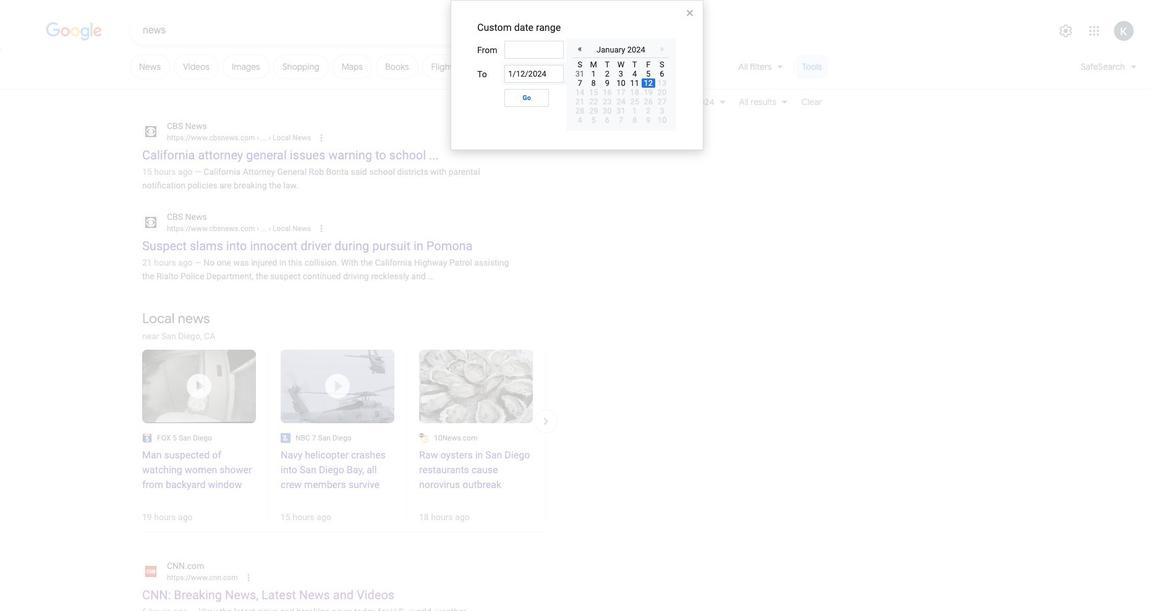 Task type: vqa. For each thing, say whether or not it's contained in the screenshot.
Copy
no



Task type: locate. For each thing, give the bounding box(es) containing it.
4 jan cell
[[628, 69, 642, 79]]

5 column header from the left
[[628, 58, 642, 69]]

column header up 10 jan cell
[[614, 58, 628, 69]]

list
[[140, 350, 1151, 522]]

None text field
[[504, 65, 564, 83], [167, 132, 311, 143], [255, 134, 311, 142], [167, 223, 311, 234], [504, 65, 564, 83], [167, 132, 311, 143], [255, 134, 311, 142], [167, 223, 311, 234]]

column header up '8 jan' cell
[[587, 58, 600, 69]]

column header up '13 jan' cell at the right of page
[[655, 58, 669, 69]]

column header up 11 jan cell
[[628, 58, 642, 69]]

10 jan cell
[[614, 79, 628, 88]]

17 jan cell
[[614, 88, 628, 97]]

heading
[[477, 22, 561, 33], [142, 448, 256, 492], [281, 448, 394, 492], [419, 448, 533, 492]]

column header
[[573, 58, 587, 69], [587, 58, 600, 69], [600, 58, 614, 69], [614, 58, 628, 69], [628, 58, 642, 69], [642, 58, 655, 69], [655, 58, 669, 69]]

1 feb cell
[[628, 106, 642, 116]]

7 column header from the left
[[655, 58, 669, 69]]

2 feb cell
[[642, 106, 655, 116]]

31 dec cell
[[573, 69, 587, 79]]

column header up the 7 jan cell
[[573, 58, 587, 69]]

dialog
[[451, 0, 704, 150]]

4 feb cell
[[573, 116, 587, 125]]

3 feb cell
[[655, 106, 669, 116]]

search by voice image
[[483, 23, 498, 38]]

12 jan cell
[[642, 79, 655, 88]]

27 jan cell
[[655, 97, 669, 106]]

30 jan cell
[[600, 106, 614, 116]]

15 jan cell
[[587, 88, 600, 97]]

None text field
[[504, 41, 564, 59], [255, 224, 311, 233], [167, 572, 238, 583], [504, 41, 564, 59], [255, 224, 311, 233], [167, 572, 238, 583]]

column header up 9 jan cell
[[600, 58, 614, 69]]

16 jan cell
[[600, 88, 614, 97]]

3 jan cell
[[614, 69, 628, 79]]

google image
[[46, 22, 103, 41]]

2 column header from the left
[[587, 58, 600, 69]]

None search field
[[0, 15, 558, 45]]

31 jan cell
[[614, 106, 628, 116]]

search by image image
[[508, 23, 522, 38]]

29 jan cell
[[587, 106, 600, 116]]

5 jan cell
[[642, 69, 655, 79]]

7 jan cell
[[573, 79, 587, 88]]

28 jan cell
[[573, 106, 587, 116]]

column header up 12 jan cell
[[642, 58, 655, 69]]

4 column header from the left
[[614, 58, 628, 69]]

8 jan cell
[[587, 79, 600, 88]]

13 jan cell
[[655, 79, 669, 88]]

grid
[[573, 58, 669, 125]]

row
[[573, 41, 669, 58]]

25 jan cell
[[628, 97, 642, 106]]



Task type: describe. For each thing, give the bounding box(es) containing it.
11 jan cell
[[628, 79, 642, 88]]

18 jan cell
[[628, 88, 642, 97]]

23 jan cell
[[600, 97, 614, 106]]

14 jan cell
[[573, 88, 587, 97]]

6 column header from the left
[[642, 58, 655, 69]]

6 jan cell
[[655, 69, 669, 79]]

10 feb cell
[[655, 116, 669, 125]]

1 jan cell
[[587, 69, 600, 79]]

2 jan cell
[[600, 69, 614, 79]]

7 feb cell
[[614, 116, 628, 125]]

20 jan cell
[[655, 88, 669, 97]]

9 jan cell
[[600, 79, 614, 88]]

26 jan cell
[[642, 97, 655, 106]]

24 jan cell
[[614, 97, 628, 106]]

6 feb cell
[[600, 116, 614, 125]]

5 feb cell
[[587, 116, 600, 125]]

21 jan cell
[[573, 97, 587, 106]]

3 column header from the left
[[600, 58, 614, 69]]

19 jan cell
[[642, 88, 655, 97]]

22 jan cell
[[587, 97, 600, 106]]

1 column header from the left
[[573, 58, 587, 69]]

9 feb cell
[[642, 116, 655, 125]]

8 feb cell
[[628, 116, 642, 125]]



